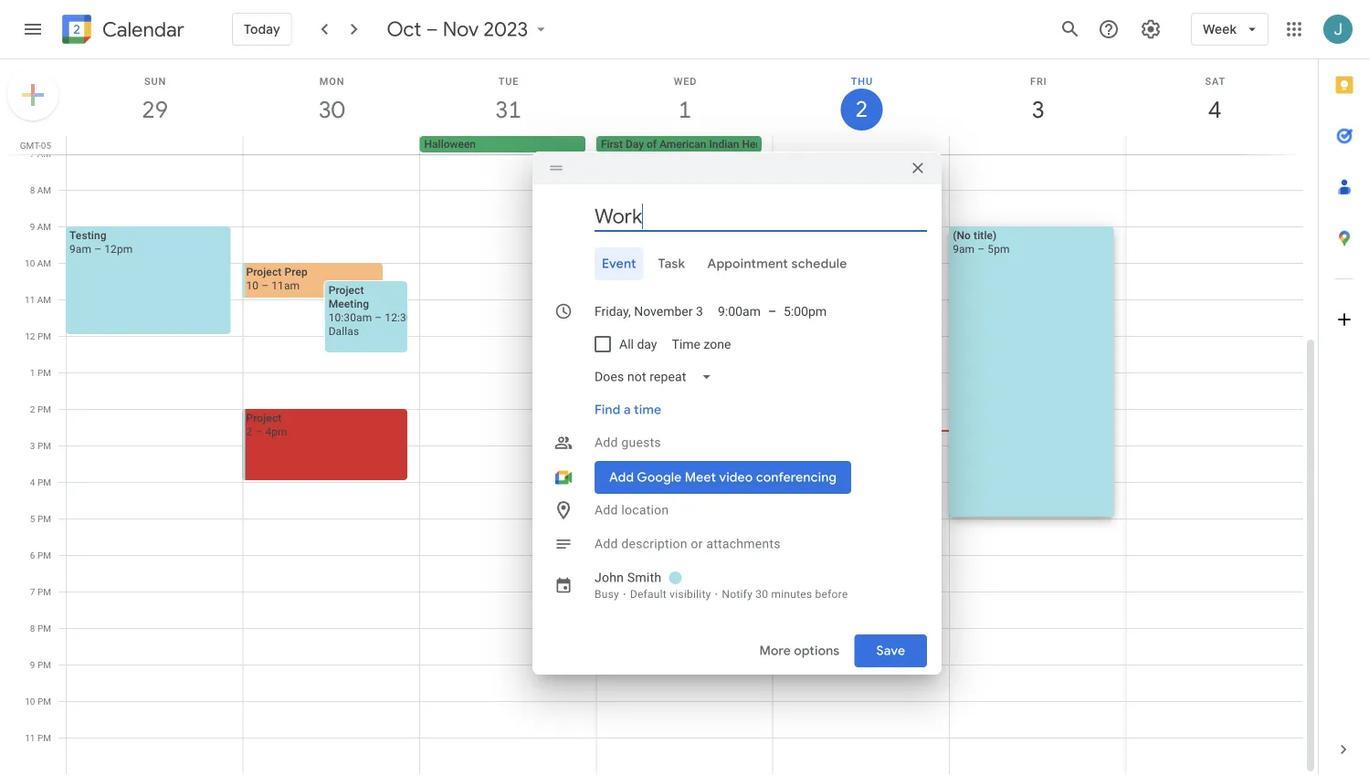 Task type: vqa. For each thing, say whether or not it's contained in the screenshot.
the leftmost 9AM
yes



Task type: describe. For each thing, give the bounding box(es) containing it.
oct – nov 2023 button
[[380, 16, 558, 42]]

fri
[[1031, 75, 1047, 87]]

3 pm
[[30, 440, 51, 451]]

today
[[244, 21, 280, 37]]

all day
[[619, 337, 657, 352]]

john smith
[[595, 571, 662, 586]]

oct
[[387, 16, 422, 42]]

8 pm
[[30, 623, 51, 634]]

calendar heading
[[99, 17, 184, 42]]

project prep 10 – 11am
[[246, 265, 308, 292]]

testing
[[69, 229, 107, 242]]

5 cell from the left
[[1126, 136, 1303, 154]]

11 pm
[[25, 733, 51, 744]]

1 cell from the left
[[67, 136, 243, 154]]

guests
[[622, 435, 661, 450]]

find a time
[[595, 402, 662, 418]]

1 inside wed 1
[[678, 95, 691, 125]]

fri 3
[[1031, 75, 1047, 125]]

12pm
[[104, 243, 133, 255]]

3 link
[[1018, 89, 1060, 131]]

dallas
[[329, 325, 359, 338]]

am for 9 am
[[37, 221, 51, 232]]

(no title) 9am – 5pm
[[953, 229, 1010, 255]]

tue 31
[[494, 75, 520, 125]]

day
[[626, 138, 644, 151]]

30 for mon 30
[[318, 95, 344, 125]]

8 am
[[30, 185, 51, 196]]

add guests button
[[587, 427, 927, 460]]

– inside project prep 10 – 11am
[[261, 279, 269, 292]]

task
[[658, 256, 686, 272]]

pm for 8 pm
[[37, 623, 51, 634]]

project meeting 10:30am – 12:30pm dallas
[[329, 284, 429, 338]]

attachments
[[707, 537, 781, 552]]

day
[[637, 337, 657, 352]]

10 am
[[25, 258, 51, 269]]

add for add guests
[[595, 435, 618, 450]]

2 link
[[841, 89, 883, 131]]

default visibility
[[630, 588, 711, 601]]

pm for 12 pm
[[37, 331, 51, 342]]

visibility
[[670, 588, 711, 601]]

task button
[[651, 248, 693, 280]]

oct – nov 2023
[[387, 16, 528, 42]]

10 pm
[[25, 696, 51, 707]]

project for 10
[[246, 265, 282, 278]]

pm for 11 pm
[[37, 733, 51, 744]]

11am
[[272, 279, 300, 292]]

first day of american indian heritage month
[[601, 138, 819, 151]]

add description or attachments
[[595, 537, 781, 552]]

a
[[624, 402, 631, 418]]

john
[[595, 571, 624, 586]]

add for add location
[[595, 503, 618, 518]]

minutes
[[772, 588, 813, 601]]

smith
[[628, 571, 662, 586]]

busy
[[595, 588, 619, 601]]

first day of american indian heritage month button
[[597, 136, 819, 153]]

5 pm
[[30, 513, 51, 524]]

10 for 10 am
[[25, 258, 35, 269]]

12:30pm
[[385, 311, 429, 324]]

pm for 2 pm
[[37, 404, 51, 415]]

30 for notify 30 minutes before
[[756, 588, 769, 601]]

first
[[601, 138, 623, 151]]

gmt-
[[20, 140, 41, 151]]

8 for 8 pm
[[30, 623, 35, 634]]

2 for thu 2
[[855, 95, 867, 124]]

3 cell from the left
[[773, 136, 950, 154]]

9 am
[[30, 221, 51, 232]]

pm for 10 pm
[[37, 696, 51, 707]]

mon 30
[[318, 75, 345, 125]]

11 for 11 pm
[[25, 733, 35, 744]]

– inside project meeting 10:30am – 12:30pm dallas
[[375, 311, 382, 324]]

find
[[595, 402, 621, 418]]

sat
[[1206, 75, 1226, 87]]

(no
[[953, 229, 971, 242]]

find a time button
[[587, 394, 669, 427]]

7 am
[[30, 148, 51, 159]]

all
[[619, 337, 634, 352]]

am for 11 am
[[37, 294, 51, 305]]

Add title text field
[[595, 203, 927, 230]]

halloween
[[424, 138, 476, 151]]

29 link
[[134, 89, 176, 131]]

4pm
[[265, 425, 288, 438]]

thu
[[851, 75, 873, 87]]

2 cell from the left
[[243, 136, 420, 154]]

calendar
[[102, 17, 184, 42]]

am for 10 am
[[37, 258, 51, 269]]

4 inside the 'sat 4'
[[1208, 95, 1221, 125]]

time zone
[[672, 337, 731, 352]]

add for add description or attachments
[[595, 537, 618, 552]]

sun 29
[[141, 75, 167, 125]]

– inside the (no title) 9am – 5pm
[[978, 243, 985, 255]]

– right oct
[[426, 16, 438, 42]]

30 link
[[311, 89, 353, 131]]

appointment
[[708, 256, 788, 272]]

title)
[[974, 229, 997, 242]]

heritage
[[742, 138, 784, 151]]

project 2 – 4pm
[[246, 412, 288, 438]]

today button
[[232, 7, 292, 51]]

time zone button
[[665, 328, 738, 361]]

05
[[41, 140, 51, 151]]

– right start time text box on the top
[[768, 304, 777, 319]]



Task type: locate. For each thing, give the bounding box(es) containing it.
0 horizontal spatial tab list
[[547, 248, 927, 280]]

or
[[691, 537, 703, 552]]

11 pm from the top
[[37, 696, 51, 707]]

3 inside the "fri 3"
[[1031, 95, 1044, 125]]

project up the 11am
[[246, 265, 282, 278]]

add
[[595, 435, 618, 450], [595, 503, 618, 518], [595, 537, 618, 552]]

1 vertical spatial 11
[[25, 733, 35, 744]]

of
[[647, 138, 657, 151]]

3 add from the top
[[595, 537, 618, 552]]

10:30am
[[329, 311, 372, 324]]

11 for 11 am
[[25, 294, 35, 305]]

2 left the 4pm
[[246, 425, 252, 438]]

appointment schedule button
[[700, 248, 855, 280]]

time
[[634, 402, 662, 418]]

halloween button
[[420, 136, 586, 153]]

3 down 2 pm
[[30, 440, 35, 451]]

11 down 10 pm
[[25, 733, 35, 744]]

12 pm from the top
[[37, 733, 51, 744]]

9 for 9 am
[[30, 221, 35, 232]]

6 pm
[[30, 550, 51, 561]]

1 8 from the top
[[30, 185, 35, 196]]

7 pm
[[30, 587, 51, 598]]

settings menu image
[[1140, 18, 1162, 40]]

project inside project prep 10 – 11am
[[246, 265, 282, 278]]

wed 1
[[674, 75, 697, 125]]

0 vertical spatial project
[[246, 265, 282, 278]]

week button
[[1191, 7, 1269, 51]]

pm for 7 pm
[[37, 587, 51, 598]]

– down testing
[[94, 243, 102, 255]]

calendar element
[[58, 11, 184, 51]]

2 inside project 2 – 4pm
[[246, 425, 252, 438]]

cell down 30 link
[[243, 136, 420, 154]]

5 pm from the top
[[37, 477, 51, 488]]

10 up 11 pm
[[25, 696, 35, 707]]

2 add from the top
[[595, 503, 618, 518]]

10 left the 11am
[[246, 279, 259, 292]]

cell down 29 link
[[67, 136, 243, 154]]

2 vertical spatial 2
[[246, 425, 252, 438]]

pm for 4 pm
[[37, 477, 51, 488]]

default
[[630, 588, 667, 601]]

0 horizontal spatial 9am
[[69, 243, 91, 255]]

nov
[[443, 16, 479, 42]]

1 horizontal spatial 3
[[1031, 95, 1044, 125]]

pm down 8 pm
[[37, 660, 51, 671]]

am down 8 am on the left top of page
[[37, 221, 51, 232]]

9am
[[69, 243, 91, 255], [953, 243, 975, 255]]

9 pm
[[30, 660, 51, 671]]

7 down 6
[[30, 587, 35, 598]]

add location
[[595, 503, 669, 518]]

tab list containing event
[[547, 248, 927, 280]]

10 inside project prep 10 – 11am
[[246, 279, 259, 292]]

2 horizontal spatial 2
[[855, 95, 867, 124]]

5
[[30, 513, 35, 524]]

pm up 8 pm
[[37, 587, 51, 598]]

1 am from the top
[[37, 148, 51, 159]]

pm for 5 pm
[[37, 513, 51, 524]]

add inside dropdown button
[[595, 435, 618, 450]]

5pm
[[988, 243, 1010, 255]]

1 vertical spatial 8
[[30, 623, 35, 634]]

7
[[30, 148, 35, 159], [30, 587, 35, 598]]

am up the 12 pm
[[37, 294, 51, 305]]

1 down wed
[[678, 95, 691, 125]]

1 vertical spatial 1
[[30, 367, 35, 378]]

0 vertical spatial 8
[[30, 185, 35, 196]]

11 am
[[25, 294, 51, 305]]

– left the 4pm
[[255, 425, 263, 438]]

1 vertical spatial add
[[595, 503, 618, 518]]

prep
[[285, 265, 308, 278]]

1 horizontal spatial 1
[[678, 95, 691, 125]]

0 vertical spatial 10
[[25, 258, 35, 269]]

2 9am from the left
[[953, 243, 975, 255]]

2 down 1 pm
[[30, 404, 35, 415]]

2 vertical spatial project
[[246, 412, 282, 424]]

pm down 7 pm in the left of the page
[[37, 623, 51, 634]]

3 down fri
[[1031, 95, 1044, 125]]

main drawer image
[[22, 18, 44, 40]]

2
[[855, 95, 867, 124], [30, 404, 35, 415], [246, 425, 252, 438]]

– left the 11am
[[261, 279, 269, 292]]

10 pm from the top
[[37, 660, 51, 671]]

1 horizontal spatial 4
[[1208, 95, 1221, 125]]

0 horizontal spatial 2
[[30, 404, 35, 415]]

29
[[141, 95, 167, 125]]

sat 4
[[1206, 75, 1226, 125]]

9am down (no
[[953, 243, 975, 255]]

4
[[1208, 95, 1221, 125], [30, 477, 35, 488]]

zone
[[704, 337, 731, 352]]

month
[[787, 138, 819, 151]]

1 pm from the top
[[37, 331, 51, 342]]

9
[[30, 221, 35, 232], [30, 660, 35, 671]]

12
[[25, 331, 35, 342]]

0 vertical spatial 11
[[25, 294, 35, 305]]

–
[[426, 16, 438, 42], [94, 243, 102, 255], [978, 243, 985, 255], [261, 279, 269, 292], [768, 304, 777, 319], [375, 311, 382, 324], [255, 425, 263, 438]]

6 pm from the top
[[37, 513, 51, 524]]

1 down 12
[[30, 367, 35, 378]]

project up "meeting"
[[329, 284, 364, 296]]

add left location
[[595, 503, 618, 518]]

grid containing 29
[[0, 59, 1318, 776]]

time
[[672, 337, 701, 352]]

wed
[[674, 75, 697, 87]]

2 down thu
[[855, 95, 867, 124]]

4 down sat
[[1208, 95, 1221, 125]]

30 down mon
[[318, 95, 344, 125]]

pm for 3 pm
[[37, 440, 51, 451]]

before
[[815, 588, 848, 601]]

pm for 9 pm
[[37, 660, 51, 671]]

1 7 from the top
[[30, 148, 35, 159]]

pm right 5
[[37, 513, 51, 524]]

gmt-05
[[20, 140, 51, 151]]

31
[[494, 95, 520, 125]]

am for 8 am
[[37, 185, 51, 196]]

1 9am from the left
[[69, 243, 91, 255]]

1 horizontal spatial tab list
[[1319, 59, 1370, 725]]

9am inside "testing 9am – 12pm"
[[69, 243, 91, 255]]

End time text field
[[784, 295, 828, 328]]

0 vertical spatial 7
[[30, 148, 35, 159]]

american
[[660, 138, 707, 151]]

11 up 12
[[25, 294, 35, 305]]

cell down 4 link
[[1126, 136, 1303, 154]]

am up 9 am
[[37, 185, 51, 196]]

notify 30 minutes before
[[722, 588, 848, 601]]

0 vertical spatial 9
[[30, 221, 35, 232]]

pm down 2 pm
[[37, 440, 51, 451]]

10 up 11 am
[[25, 258, 35, 269]]

2023
[[484, 16, 528, 42]]

to element
[[768, 304, 777, 319]]

mon
[[320, 75, 345, 87]]

4 cell from the left
[[950, 136, 1126, 154]]

1 11 from the top
[[25, 294, 35, 305]]

row containing halloween
[[58, 136, 1318, 154]]

12 pm
[[25, 331, 51, 342]]

11
[[25, 294, 35, 305], [25, 733, 35, 744]]

1
[[678, 95, 691, 125], [30, 367, 35, 378]]

project up the 4pm
[[246, 412, 282, 424]]

grid
[[0, 59, 1318, 776]]

location
[[622, 503, 669, 518]]

0 vertical spatial 30
[[318, 95, 344, 125]]

8 pm from the top
[[37, 587, 51, 598]]

add up john
[[595, 537, 618, 552]]

10 for 10 pm
[[25, 696, 35, 707]]

2 pm
[[30, 404, 51, 415]]

cell down the "3" link
[[950, 136, 1126, 154]]

1 vertical spatial 7
[[30, 587, 35, 598]]

schedule
[[792, 256, 847, 272]]

6
[[30, 550, 35, 561]]

pm for 6 pm
[[37, 550, 51, 561]]

appointment schedule
[[708, 256, 847, 272]]

1 horizontal spatial 9am
[[953, 243, 975, 255]]

9 up 10 am
[[30, 221, 35, 232]]

– inside project 2 – 4pm
[[255, 425, 263, 438]]

1 vertical spatial 4
[[30, 477, 35, 488]]

5 am from the top
[[37, 294, 51, 305]]

pm up 2 pm
[[37, 367, 51, 378]]

1 vertical spatial 30
[[756, 588, 769, 601]]

am up 8 am on the left top of page
[[37, 148, 51, 159]]

0 vertical spatial 2
[[855, 95, 867, 124]]

pm down 9 pm
[[37, 696, 51, 707]]

project for 10:30am
[[329, 284, 364, 296]]

am down 9 am
[[37, 258, 51, 269]]

4 pm
[[30, 477, 51, 488]]

2 11 from the top
[[25, 733, 35, 744]]

8 down 7 pm in the left of the page
[[30, 623, 35, 634]]

3 pm from the top
[[37, 404, 51, 415]]

9 for 9 pm
[[30, 660, 35, 671]]

project inside project meeting 10:30am – 12:30pm dallas
[[329, 284, 364, 296]]

2 for project 2 – 4pm
[[246, 425, 252, 438]]

– down the title) at right top
[[978, 243, 985, 255]]

project
[[246, 265, 282, 278], [329, 284, 364, 296], [246, 412, 282, 424]]

0 vertical spatial 3
[[1031, 95, 1044, 125]]

9am down testing
[[69, 243, 91, 255]]

0 vertical spatial 1
[[678, 95, 691, 125]]

– right 10:30am
[[375, 311, 382, 324]]

2 9 from the top
[[30, 660, 35, 671]]

2 8 from the top
[[30, 623, 35, 634]]

pm for 1 pm
[[37, 367, 51, 378]]

pm right 6
[[37, 550, 51, 561]]

row
[[58, 136, 1318, 154]]

2 7 from the top
[[30, 587, 35, 598]]

8 up 9 am
[[30, 185, 35, 196]]

0 vertical spatial 4
[[1208, 95, 1221, 125]]

project for –
[[246, 412, 282, 424]]

7 pm from the top
[[37, 550, 51, 561]]

9 up 10 pm
[[30, 660, 35, 671]]

tab list
[[1319, 59, 1370, 725], [547, 248, 927, 280]]

2 vertical spatial 10
[[25, 696, 35, 707]]

30 right the notify
[[756, 588, 769, 601]]

1 vertical spatial 2
[[30, 404, 35, 415]]

1 vertical spatial 9
[[30, 660, 35, 671]]

am
[[37, 148, 51, 159], [37, 185, 51, 196], [37, 221, 51, 232], [37, 258, 51, 269], [37, 294, 51, 305]]

0 horizontal spatial 1
[[30, 367, 35, 378]]

1 9 from the top
[[30, 221, 35, 232]]

7 for 7 pm
[[30, 587, 35, 598]]

7 for 7 am
[[30, 148, 35, 159]]

9 pm from the top
[[37, 623, 51, 634]]

4 pm from the top
[[37, 440, 51, 451]]

add guests
[[595, 435, 661, 450]]

1 vertical spatial 3
[[30, 440, 35, 451]]

0 horizontal spatial 4
[[30, 477, 35, 488]]

10
[[25, 258, 35, 269], [246, 279, 259, 292], [25, 696, 35, 707]]

1 vertical spatial 10
[[246, 279, 259, 292]]

9am inside the (no title) 9am – 5pm
[[953, 243, 975, 255]]

pm down 3 pm
[[37, 477, 51, 488]]

description
[[622, 537, 688, 552]]

None field
[[587, 361, 727, 394]]

– inside "testing 9am – 12pm"
[[94, 243, 102, 255]]

am for 7 am
[[37, 148, 51, 159]]

3 am from the top
[[37, 221, 51, 232]]

notify
[[722, 588, 753, 601]]

event button
[[595, 248, 644, 280]]

0 vertical spatial add
[[595, 435, 618, 450]]

8 for 8 am
[[30, 185, 35, 196]]

4 am from the top
[[37, 258, 51, 269]]

2 am from the top
[[37, 185, 51, 196]]

meeting
[[329, 297, 369, 310]]

pm
[[37, 331, 51, 342], [37, 367, 51, 378], [37, 404, 51, 415], [37, 440, 51, 451], [37, 477, 51, 488], [37, 513, 51, 524], [37, 550, 51, 561], [37, 587, 51, 598], [37, 623, 51, 634], [37, 660, 51, 671], [37, 696, 51, 707], [37, 733, 51, 744]]

cell
[[67, 136, 243, 154], [243, 136, 420, 154], [773, 136, 950, 154], [950, 136, 1126, 154], [1126, 136, 1303, 154]]

tue
[[499, 75, 519, 87]]

Start time text field
[[718, 295, 761, 328]]

1 vertical spatial project
[[329, 284, 364, 296]]

1 horizontal spatial 2
[[246, 425, 252, 438]]

3
[[1031, 95, 1044, 125], [30, 440, 35, 451]]

pm right 12
[[37, 331, 51, 342]]

row inside grid
[[58, 136, 1318, 154]]

testing 9am – 12pm
[[69, 229, 133, 255]]

project inside project 2 – 4pm
[[246, 412, 282, 424]]

pm down 1 pm
[[37, 404, 51, 415]]

add down find
[[595, 435, 618, 450]]

indian
[[709, 138, 740, 151]]

4 up 5
[[30, 477, 35, 488]]

7 left 05
[[30, 148, 35, 159]]

4 link
[[1194, 89, 1236, 131]]

cell down 2 link
[[773, 136, 950, 154]]

1 add from the top
[[595, 435, 618, 450]]

1 horizontal spatial 30
[[756, 588, 769, 601]]

sun
[[144, 75, 166, 87]]

30 inside the mon 30
[[318, 95, 344, 125]]

0 horizontal spatial 30
[[318, 95, 344, 125]]

pm down 10 pm
[[37, 733, 51, 744]]

2 pm from the top
[[37, 367, 51, 378]]

2 inside thu 2
[[855, 95, 867, 124]]

0 horizontal spatial 3
[[30, 440, 35, 451]]

2 vertical spatial add
[[595, 537, 618, 552]]

1 link
[[664, 89, 706, 131]]

Start date text field
[[595, 301, 704, 323]]



